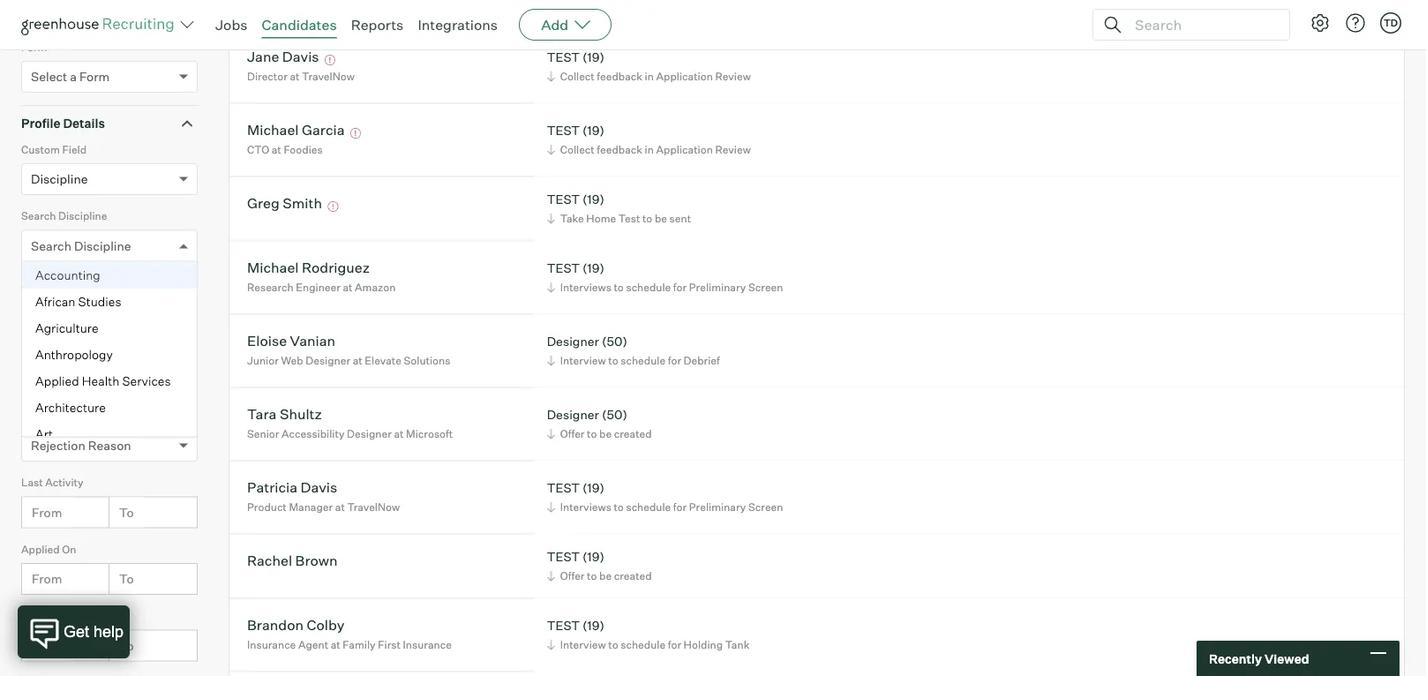 Task type: vqa. For each thing, say whether or not it's contained in the screenshot.


Task type: locate. For each thing, give the bounding box(es) containing it.
created up test (19) interview to schedule for holding tank
[[614, 569, 652, 583]]

0 vertical spatial test (19) interviews to schedule for preliminary screen
[[547, 260, 783, 294]]

2 test (19) interviews to schedule for preliminary screen from the top
[[547, 480, 783, 514]]

list box inside search discipline element
[[22, 262, 197, 447]]

garcia
[[302, 121, 345, 139]]

microsoft
[[406, 427, 453, 441]]

be up test (19) interview to schedule for holding tank
[[599, 569, 612, 583]]

from for applied
[[32, 571, 62, 587]]

5 test from the top
[[547, 480, 580, 495]]

on for applied on
[[62, 543, 76, 556]]

0 vertical spatial from
[[32, 505, 62, 520]]

to up test (19) interview to schedule for holding tank
[[587, 569, 597, 583]]

designer down vanian
[[306, 354, 350, 367]]

1 preliminary from the top
[[689, 281, 746, 294]]

test (19) take home test to be sent
[[547, 191, 691, 225]]

agriculture
[[35, 320, 98, 336]]

product
[[247, 501, 287, 514]]

none field inside search discipline element
[[31, 231, 35, 261]]

at right manager
[[335, 501, 345, 514]]

at
[[290, 70, 300, 83], [272, 143, 281, 156], [343, 281, 353, 294], [353, 354, 362, 367], [394, 427, 404, 441], [335, 501, 345, 514], [331, 638, 340, 652]]

1 vertical spatial preliminary
[[689, 501, 746, 514]]

to right "test"
[[642, 212, 653, 225]]

1 vertical spatial collect
[[560, 143, 595, 156]]

1 vertical spatial interviews
[[560, 501, 611, 514]]

davis up 'director at travelnow'
[[282, 48, 319, 65]]

rejection up art
[[21, 409, 68, 422]]

list box containing accounting
[[22, 262, 197, 447]]

custom field
[[21, 143, 87, 156]]

art
[[35, 426, 53, 441]]

greg smith
[[247, 194, 322, 212]]

michael garcia
[[247, 121, 345, 139]]

jane davis
[[247, 48, 319, 65]]

at inside tara shultz senior accessibility designer at microsoft
[[394, 427, 404, 441]]

interviews down "take"
[[560, 281, 611, 294]]

discipline down discipline option
[[58, 209, 107, 223]]

(19) for davis's interviews to schedule for preliminary screen link
[[583, 480, 604, 495]]

from down last activity
[[32, 505, 62, 520]]

to inside designer (50) offer to be created
[[587, 427, 597, 441]]

form right "a" on the left of page
[[79, 69, 110, 84]]

2 offer from the top
[[560, 569, 585, 583]]

1 vertical spatial form
[[79, 69, 110, 84]]

for inside designer (50) interview to schedule for debrief
[[668, 354, 681, 367]]

manager
[[289, 501, 333, 514]]

collect down add popup button
[[560, 70, 595, 83]]

designer down interview to schedule for debrief link
[[547, 407, 599, 422]]

0 vertical spatial application
[[656, 70, 713, 83]]

to for rodriguez interviews to schedule for preliminary screen link
[[614, 281, 624, 294]]

rejection up last activity
[[31, 438, 85, 453]]

patricia davis product manager at travelnow
[[247, 479, 400, 514]]

preliminary
[[689, 281, 746, 294], [689, 501, 746, 514]]

profile
[[21, 116, 60, 131]]

1 test (19) collect feedback in application review from the top
[[547, 49, 751, 83]]

1 (50) from the top
[[602, 333, 627, 349]]

(19) for (19)'s offer to be created link
[[583, 549, 604, 564]]

1 vertical spatial travelnow
[[347, 501, 400, 514]]

1 from from the top
[[32, 505, 62, 520]]

1 vertical spatial from
[[32, 571, 62, 587]]

interview inside test (19) interview to schedule for holding tank
[[560, 638, 606, 652]]

collect feedback in application review link
[[544, 68, 755, 85], [544, 141, 755, 158]]

to for davis's interviews to schedule for preliminary screen link
[[614, 501, 624, 514]]

(19) inside test (19) take home test to be sent
[[583, 191, 604, 207]]

1 vertical spatial michael
[[247, 259, 299, 276]]

0 vertical spatial preliminary
[[689, 281, 746, 294]]

0 vertical spatial feedback
[[597, 70, 643, 83]]

1 vertical spatial rejection reason
[[31, 438, 131, 453]]

0 vertical spatial collect feedback in application review link
[[544, 68, 755, 85]]

4 (19) from the top
[[583, 260, 604, 276]]

schedule for rodriguez
[[626, 281, 671, 294]]

discipline
[[31, 171, 88, 187], [58, 209, 107, 223], [74, 238, 131, 253]]

created
[[614, 427, 652, 441], [614, 569, 652, 583]]

test
[[547, 49, 580, 65], [547, 122, 580, 138], [547, 191, 580, 207], [547, 260, 580, 276], [547, 480, 580, 495], [547, 549, 580, 564], [547, 618, 580, 633]]

schedule up designer (50) interview to schedule for debrief
[[626, 281, 671, 294]]

td button
[[1380, 12, 1402, 34]]

form down pending submission checkbox
[[21, 40, 47, 54]]

preliminary for michael rodriguez
[[689, 281, 746, 294]]

architecture option
[[22, 394, 197, 421]]

1 vertical spatial interview
[[560, 638, 606, 652]]

(50) down interview to schedule for debrief link
[[602, 407, 627, 422]]

interview inside designer (50) interview to schedule for debrief
[[560, 354, 606, 367]]

be inside test (19) offer to be created
[[599, 569, 612, 583]]

2 vertical spatial from
[[32, 638, 62, 653]]

3 test from the top
[[547, 191, 580, 207]]

collect
[[560, 70, 595, 83], [560, 143, 595, 156]]

2 offer to be created link from the top
[[544, 568, 656, 584]]

1 vertical spatial (50)
[[602, 407, 627, 422]]

0 vertical spatial candidate tag
[[21, 276, 93, 289]]

test inside test (19) offer to be created
[[547, 549, 580, 564]]

2 vertical spatial be
[[599, 569, 612, 583]]

greg smith link
[[247, 194, 322, 215]]

test (19) interviews to schedule for preliminary screen
[[547, 260, 783, 294], [547, 480, 783, 514]]

at left elevate at left bottom
[[353, 354, 362, 367]]

rejection reason up art
[[21, 409, 107, 422]]

to inside test (19) interview to schedule for holding tank
[[608, 638, 618, 652]]

td button
[[1377, 9, 1405, 37]]

at right the cto
[[272, 143, 281, 156]]

0 vertical spatial to
[[119, 505, 134, 520]]

schedule
[[626, 281, 671, 294], [621, 354, 666, 367], [626, 501, 671, 514], [621, 638, 666, 652]]

0 vertical spatial applied
[[35, 373, 79, 389]]

applied inside option
[[35, 373, 79, 389]]

web
[[281, 354, 303, 367]]

0 vertical spatial interviews to schedule for preliminary screen link
[[544, 279, 788, 296]]

on right hired
[[51, 609, 65, 622]]

be left sent
[[655, 212, 667, 225]]

2 interviews from the top
[[560, 501, 611, 514]]

for inside test (19) interview to schedule for holding tank
[[668, 638, 681, 652]]

viewed
[[1265, 651, 1309, 666]]

2 preliminary from the top
[[689, 501, 746, 514]]

be inside test (19) take home test to be sent
[[655, 212, 667, 225]]

search
[[21, 209, 56, 223], [31, 238, 71, 253]]

2 feedback from the top
[[597, 143, 643, 156]]

interviews up test (19) offer to be created
[[560, 501, 611, 514]]

(50) for tara shultz
[[602, 407, 627, 422]]

rodriguez
[[302, 259, 370, 276]]

applied health services
[[35, 373, 171, 389]]

1 vertical spatial offer
[[560, 569, 585, 583]]

davis inside patricia davis product manager at travelnow
[[301, 479, 337, 496]]

0 vertical spatial review
[[715, 70, 751, 83]]

3 from from the top
[[32, 638, 62, 653]]

pending
[[43, 10, 87, 24]]

1 vertical spatial be
[[599, 427, 612, 441]]

designer (50) offer to be created
[[547, 407, 652, 441]]

recently viewed
[[1209, 651, 1309, 666]]

select a form
[[31, 69, 110, 84]]

2 michael from the top
[[247, 259, 299, 276]]

1 vertical spatial test (19) interviews to schedule for preliminary screen
[[547, 480, 783, 514]]

discipline option
[[31, 171, 88, 187]]

director at travelnow
[[247, 70, 355, 83]]

created inside designer (50) offer to be created
[[614, 427, 652, 441]]

created down interview to schedule for debrief link
[[614, 427, 652, 441]]

brandon
[[247, 616, 304, 634]]

davis up manager
[[301, 479, 337, 496]]

feedback
[[597, 70, 643, 83], [597, 143, 643, 156]]

jobs
[[215, 16, 248, 34]]

interview
[[560, 354, 606, 367], [560, 638, 606, 652]]

1 interviews from the top
[[560, 281, 611, 294]]

michael inside "link"
[[247, 121, 299, 139]]

(19) inside test (19) offer to be created
[[583, 549, 604, 564]]

be inside designer (50) offer to be created
[[599, 427, 612, 441]]

0 vertical spatial michael
[[247, 121, 299, 139]]

1 interview from the top
[[560, 354, 606, 367]]

from
[[32, 505, 62, 520], [32, 571, 62, 587], [32, 638, 62, 653]]

tara shultz senior accessibility designer at microsoft
[[247, 405, 453, 441]]

applied up architecture
[[35, 373, 79, 389]]

6 (19) from the top
[[583, 549, 604, 564]]

to
[[119, 505, 134, 520], [119, 571, 134, 587], [119, 638, 134, 653]]

jane davis link
[[247, 48, 319, 68]]

offer to be created link down interview to schedule for debrief link
[[544, 426, 656, 442]]

1 feedback from the top
[[597, 70, 643, 83]]

reports
[[351, 16, 404, 34]]

(19) inside test (19) interview to schedule for holding tank
[[583, 618, 604, 633]]

pending submission
[[43, 10, 149, 24]]

offer inside test (19) offer to be created
[[560, 569, 585, 583]]

0 vertical spatial collect
[[560, 70, 595, 83]]

field
[[62, 143, 87, 156]]

reports link
[[351, 16, 404, 34]]

2 from from the top
[[32, 571, 62, 587]]

schedule inside designer (50) interview to schedule for debrief
[[621, 354, 666, 367]]

search discipline down discipline option
[[21, 209, 107, 223]]

2 interviews to schedule for preliminary screen link from the top
[[544, 499, 788, 516]]

schedule up test (19) offer to be created
[[626, 501, 671, 514]]

at left microsoft at the bottom of page
[[394, 427, 404, 441]]

davis
[[282, 48, 319, 65], [301, 479, 337, 496]]

(50) inside designer (50) offer to be created
[[602, 407, 627, 422]]

0 vertical spatial offer
[[560, 427, 585, 441]]

screen
[[748, 281, 783, 294], [748, 501, 783, 514]]

0 vertical spatial on
[[62, 543, 76, 556]]

0 vertical spatial rejection
[[21, 409, 68, 422]]

1 vertical spatial collect feedback in application review link
[[544, 141, 755, 158]]

3 to from the top
[[119, 638, 134, 653]]

add button
[[519, 9, 612, 41]]

schedule left holding
[[621, 638, 666, 652]]

form
[[21, 40, 47, 54], [79, 69, 110, 84]]

engineer
[[296, 281, 341, 294]]

created inside test (19) offer to be created
[[614, 569, 652, 583]]

7 (19) from the top
[[583, 618, 604, 633]]

architecture
[[35, 400, 106, 415]]

designer up interview to schedule for debrief link
[[547, 333, 599, 349]]

1 vertical spatial screen
[[748, 501, 783, 514]]

4 test from the top
[[547, 260, 580, 276]]

1 test from the top
[[547, 49, 580, 65]]

insurance right "first"
[[403, 638, 452, 652]]

3 (19) from the top
[[583, 191, 604, 207]]

michael garcia has been in application review for more than 5 days image
[[348, 128, 364, 139]]

offer to be created link up test (19) interview to schedule for holding tank
[[544, 568, 656, 584]]

in
[[645, 70, 654, 83], [645, 143, 654, 156]]

discipline inside custom field element
[[31, 171, 88, 187]]

offer to be created link for (50)
[[544, 426, 656, 442]]

travelnow right manager
[[347, 501, 400, 514]]

created for (19)
[[614, 569, 652, 583]]

0 vertical spatial davis
[[282, 48, 319, 65]]

offer to be created link
[[544, 426, 656, 442], [544, 568, 656, 584]]

(50) inside designer (50) interview to schedule for debrief
[[602, 333, 627, 349]]

brown
[[295, 552, 338, 569]]

at down colby
[[331, 638, 340, 652]]

collect up "take"
[[560, 143, 595, 156]]

0 vertical spatial in
[[645, 70, 654, 83]]

(50) up interview to schedule for debrief link
[[602, 333, 627, 349]]

2 insurance from the left
[[403, 638, 452, 652]]

0 vertical spatial interviews
[[560, 281, 611, 294]]

on
[[62, 543, 76, 556], [51, 609, 65, 622]]

1 vertical spatial to
[[119, 571, 134, 587]]

2 test from the top
[[547, 122, 580, 138]]

discipline down custom field
[[31, 171, 88, 187]]

greenhouse recruiting image
[[21, 14, 180, 35]]

2 (50) from the top
[[602, 407, 627, 422]]

7 test from the top
[[547, 618, 580, 633]]

1 vertical spatial created
[[614, 569, 652, 583]]

to inside test (19) offer to be created
[[587, 569, 597, 583]]

0 vertical spatial interview
[[560, 354, 606, 367]]

list box
[[22, 262, 197, 447]]

jane davis has been in application review for more than 5 days image
[[322, 55, 338, 65]]

to for hired on
[[119, 638, 134, 653]]

designer right accessibility
[[347, 427, 392, 441]]

1 michael from the top
[[247, 121, 299, 139]]

1 test (19) interviews to schedule for preliminary screen from the top
[[547, 260, 783, 294]]

interviews to schedule for preliminary screen link for rodriguez
[[544, 279, 788, 296]]

to inside designer (50) interview to schedule for debrief
[[608, 354, 618, 367]]

2 interview from the top
[[560, 638, 606, 652]]

configure image
[[1310, 12, 1331, 34]]

2 collect feedback in application review link from the top
[[544, 141, 755, 158]]

details
[[63, 116, 105, 131]]

to up test (19) offer to be created
[[614, 501, 624, 514]]

to down test (19) offer to be created
[[608, 638, 618, 652]]

1 collect feedback in application review link from the top
[[544, 68, 755, 85]]

art option
[[22, 421, 197, 447]]

reason down health
[[70, 409, 107, 422]]

to up designer (50) interview to schedule for debrief
[[614, 281, 624, 294]]

designer
[[547, 333, 599, 349], [306, 354, 350, 367], [547, 407, 599, 422], [347, 427, 392, 441]]

interview to schedule for debrief link
[[544, 352, 724, 369]]

schedule for davis
[[626, 501, 671, 514]]

2 (19) from the top
[[583, 122, 604, 138]]

2 vertical spatial to
[[119, 638, 134, 653]]

(19) for rodriguez interviews to schedule for preliminary screen link
[[583, 260, 604, 276]]

1 vertical spatial rejection
[[31, 438, 85, 453]]

greg
[[247, 194, 280, 212]]

search up accounting
[[31, 238, 71, 253]]

1 screen from the top
[[748, 281, 783, 294]]

None field
[[31, 231, 35, 261]]

insurance down brandon
[[247, 638, 296, 652]]

select
[[31, 69, 67, 84]]

to up designer (50) offer to be created
[[608, 354, 618, 367]]

0 vertical spatial (50)
[[602, 333, 627, 349]]

interviews to schedule for preliminary screen link
[[544, 279, 788, 296], [544, 499, 788, 516]]

1 vertical spatial test (19) collect feedback in application review
[[547, 122, 751, 156]]

from down applied on
[[32, 571, 62, 587]]

2 to from the top
[[119, 571, 134, 587]]

1 vertical spatial review
[[715, 143, 751, 156]]

interviews to schedule for preliminary screen link for davis
[[544, 499, 788, 516]]

offer inside designer (50) offer to be created
[[560, 427, 585, 441]]

1 vertical spatial in
[[645, 143, 654, 156]]

reason down the architecture option
[[88, 438, 131, 453]]

1 interviews to schedule for preliminary screen link from the top
[[544, 279, 788, 296]]

interview for designer
[[560, 354, 606, 367]]

at down rodriguez
[[343, 281, 353, 294]]

travelnow down jane davis has been in application review for more than 5 days image
[[302, 70, 355, 83]]

michael for michael garcia
[[247, 121, 299, 139]]

1 created from the top
[[614, 427, 652, 441]]

2 created from the top
[[614, 569, 652, 583]]

amazon
[[355, 281, 396, 294]]

1 vertical spatial offer to be created link
[[544, 568, 656, 584]]

search discipline element
[[21, 208, 198, 447]]

0 vertical spatial created
[[614, 427, 652, 441]]

to down interview to schedule for debrief link
[[587, 427, 597, 441]]

agent
[[298, 638, 328, 652]]

application
[[656, 70, 713, 83], [656, 143, 713, 156]]

rejection reason
[[21, 409, 107, 422], [31, 438, 131, 453]]

offer
[[560, 427, 585, 441], [560, 569, 585, 583]]

michael
[[247, 121, 299, 139], [247, 259, 299, 276]]

rejection reason down architecture
[[31, 438, 131, 453]]

0 vertical spatial discipline
[[31, 171, 88, 187]]

1 horizontal spatial insurance
[[403, 638, 452, 652]]

0 vertical spatial test (19) collect feedback in application review
[[547, 49, 751, 83]]

status down anthropology
[[31, 371, 69, 387]]

1 offer from the top
[[560, 427, 585, 441]]

rejection
[[21, 409, 68, 422], [31, 438, 85, 453]]

feedback up test (19) take home test to be sent
[[597, 143, 643, 156]]

vanian
[[290, 332, 335, 350]]

rejection reason element
[[21, 407, 198, 474]]

applied on
[[21, 543, 76, 556]]

0 horizontal spatial form
[[21, 40, 47, 54]]

1 vertical spatial interviews to schedule for preliminary screen link
[[544, 499, 788, 516]]

1 vertical spatial on
[[51, 609, 65, 622]]

1 to from the top
[[119, 505, 134, 520]]

1 vertical spatial davis
[[301, 479, 337, 496]]

accounting option
[[22, 262, 197, 288]]

michael inside michael rodriguez research engineer at amazon
[[247, 259, 299, 276]]

schedule left debrief
[[621, 354, 666, 367]]

to for last activity
[[119, 505, 134, 520]]

5 (19) from the top
[[583, 480, 604, 495]]

(50) for eloise vanian
[[602, 333, 627, 349]]

status down agriculture
[[21, 343, 54, 356]]

2 screen from the top
[[748, 501, 783, 514]]

reason
[[70, 409, 107, 422], [88, 438, 131, 453]]

at inside 'brandon colby insurance agent at family first insurance'
[[331, 638, 340, 652]]

applied up hired on at the bottom
[[21, 543, 60, 556]]

1 vertical spatial applied
[[21, 543, 60, 556]]

for
[[673, 281, 687, 294], [668, 354, 681, 367], [673, 501, 687, 514], [668, 638, 681, 652]]

davis for jane
[[282, 48, 319, 65]]

0 vertical spatial offer to be created link
[[544, 426, 656, 442]]

1 vertical spatial discipline
[[58, 209, 107, 223]]

0 vertical spatial screen
[[748, 281, 783, 294]]

be down interview to schedule for debrief link
[[599, 427, 612, 441]]

davis for patricia
[[301, 479, 337, 496]]

1 collect from the top
[[560, 70, 595, 83]]

0 vertical spatial rejection reason
[[21, 409, 107, 422]]

test inside test (19) take home test to be sent
[[547, 191, 580, 207]]

1 application from the top
[[656, 70, 713, 83]]

designer inside eloise vanian junior web designer at elevate solutions
[[306, 354, 350, 367]]

search down discipline option
[[21, 209, 56, 223]]

1 offer to be created link from the top
[[544, 426, 656, 442]]

1 insurance from the left
[[247, 638, 296, 652]]

0 vertical spatial tag
[[74, 276, 93, 289]]

1 review from the top
[[715, 70, 751, 83]]

from down hired on at the bottom
[[32, 638, 62, 653]]

discipline up accounting option at the top left
[[74, 238, 131, 253]]

6 test from the top
[[547, 549, 580, 564]]

0 horizontal spatial insurance
[[247, 638, 296, 652]]

1 vertical spatial application
[[656, 143, 713, 156]]

candidate down accounting
[[31, 305, 90, 320]]

collect feedback in application review link for davis
[[544, 68, 755, 85]]

0 vertical spatial be
[[655, 212, 667, 225]]

1 vertical spatial status
[[31, 371, 69, 387]]

screen for patricia davis
[[748, 501, 783, 514]]

on down activity
[[62, 543, 76, 556]]

at inside eloise vanian junior web designer at elevate solutions
[[353, 354, 362, 367]]

(19) for take home test to be sent link
[[583, 191, 604, 207]]

candidate up african
[[21, 276, 72, 289]]

search discipline up accounting
[[31, 238, 131, 253]]

1 vertical spatial feedback
[[597, 143, 643, 156]]

michael up the research
[[247, 259, 299, 276]]

interviews
[[560, 281, 611, 294], [560, 501, 611, 514]]

interview up designer (50) offer to be created
[[560, 354, 606, 367]]

michael up cto at foodies
[[247, 121, 299, 139]]

to for (19)'s offer to be created link
[[587, 569, 597, 583]]

interview down test (19) offer to be created
[[560, 638, 606, 652]]

feedback down add popup button
[[597, 70, 643, 83]]



Task type: describe. For each thing, give the bounding box(es) containing it.
michael rodriguez link
[[247, 259, 370, 279]]

patricia davis link
[[247, 479, 337, 499]]

designer inside tara shultz senior accessibility designer at microsoft
[[347, 427, 392, 441]]

interview to schedule for holding tank link
[[544, 637, 754, 653]]

0 vertical spatial reason
[[70, 409, 107, 422]]

foodies
[[284, 143, 323, 156]]

studies
[[78, 294, 121, 309]]

senior
[[247, 427, 279, 441]]

to inside test (19) take home test to be sent
[[642, 212, 653, 225]]

for for rodriguez
[[673, 281, 687, 294]]

at inside michael rodriguez research engineer at amazon
[[343, 281, 353, 294]]

1 vertical spatial tag
[[93, 305, 115, 320]]

test for take home test to be sent link
[[547, 191, 580, 207]]

0 vertical spatial search discipline
[[21, 209, 107, 223]]

1 vertical spatial search
[[31, 238, 71, 253]]

Search text field
[[1131, 12, 1274, 38]]

applied health services option
[[22, 368, 197, 394]]

junior
[[247, 354, 279, 367]]

brandon colby link
[[247, 616, 344, 637]]

activity
[[45, 476, 83, 489]]

applied for applied on
[[21, 543, 60, 556]]

jobs link
[[215, 16, 248, 34]]

accessibility
[[282, 427, 345, 441]]

designer inside designer (50) offer to be created
[[547, 407, 599, 422]]

to for applied on
[[119, 571, 134, 587]]

test (19) interviews to schedule for preliminary screen for rodriguez
[[547, 260, 783, 294]]

travelnow inside patricia davis product manager at travelnow
[[347, 501, 400, 514]]

1 vertical spatial candidate tag
[[31, 305, 115, 320]]

sent
[[670, 212, 691, 225]]

patricia
[[247, 479, 298, 496]]

1 vertical spatial candidate
[[31, 305, 90, 320]]

to for (50) offer to be created link
[[587, 427, 597, 441]]

be for (50)
[[599, 427, 612, 441]]

integrations link
[[418, 16, 498, 34]]

test (19) offer to be created
[[547, 549, 652, 583]]

anthropology option
[[22, 341, 197, 368]]

designer inside designer (50) interview to schedule for debrief
[[547, 333, 599, 349]]

health
[[82, 373, 119, 389]]

1 vertical spatial search discipline
[[31, 238, 131, 253]]

2 review from the top
[[715, 143, 751, 156]]

0 vertical spatial form
[[21, 40, 47, 54]]

offer for designer
[[560, 427, 585, 441]]

accounting
[[35, 267, 100, 283]]

interviews for michael rodriguez
[[560, 281, 611, 294]]

schedule for vanian
[[621, 354, 666, 367]]

test for davis's interviews to schedule for preliminary screen link
[[547, 480, 580, 495]]

test for rodriguez interviews to schedule for preliminary screen link
[[547, 260, 580, 276]]

director
[[247, 70, 288, 83]]

michael for michael rodriguez research engineer at amazon
[[247, 259, 299, 276]]

test (19) interviews to schedule for preliminary screen for davis
[[547, 480, 783, 514]]

at inside patricia davis product manager at travelnow
[[335, 501, 345, 514]]

applied for applied health services
[[35, 373, 79, 389]]

for for davis
[[673, 501, 687, 514]]

greg smith has been in take home test for more than 7 days image
[[325, 201, 341, 212]]

profile details
[[21, 116, 105, 131]]

smith
[[283, 194, 322, 212]]

rachel brown
[[247, 552, 338, 569]]

tank
[[725, 638, 750, 652]]

services
[[122, 373, 171, 389]]

eloise
[[247, 332, 287, 350]]

take
[[560, 212, 584, 225]]

michael garcia link
[[247, 121, 345, 141]]

family
[[343, 638, 376, 652]]

0 vertical spatial status
[[21, 343, 54, 356]]

1 (19) from the top
[[583, 49, 604, 65]]

collect feedback in application review link for garcia
[[544, 141, 755, 158]]

integrations
[[418, 16, 498, 34]]

test for garcia's collect feedback in application review link
[[547, 122, 580, 138]]

preliminary for patricia davis
[[689, 501, 746, 514]]

hired on
[[21, 609, 65, 622]]

screen for michael rodriguez
[[748, 281, 783, 294]]

schedule inside test (19) interview to schedule for holding tank
[[621, 638, 666, 652]]

for for vanian
[[668, 354, 681, 367]]

jane
[[247, 48, 279, 65]]

candidates
[[262, 16, 337, 34]]

status element
[[21, 341, 198, 407]]

custom field element
[[21, 141, 198, 208]]

from for last
[[32, 505, 62, 520]]

0 vertical spatial candidate
[[21, 276, 72, 289]]

agriculture option
[[22, 315, 197, 341]]

tara
[[247, 405, 277, 423]]

submission
[[89, 10, 149, 24]]

eloise vanian link
[[247, 332, 335, 352]]

1 vertical spatial reason
[[88, 438, 131, 453]]

custom
[[21, 143, 60, 156]]

michael rodriguez research engineer at amazon
[[247, 259, 396, 294]]

anthropology
[[35, 347, 113, 362]]

african studies
[[35, 294, 121, 309]]

2 application from the top
[[656, 143, 713, 156]]

offer to be created link for (19)
[[544, 568, 656, 584]]

eloise vanian junior web designer at elevate solutions
[[247, 332, 451, 367]]

elevate
[[365, 354, 401, 367]]

candidates link
[[262, 16, 337, 34]]

on for hired on
[[51, 609, 65, 622]]

test for (19)'s offer to be created link
[[547, 549, 580, 564]]

2 test (19) collect feedback in application review from the top
[[547, 122, 751, 156]]

debrief
[[684, 354, 720, 367]]

to for interview to schedule for debrief link
[[608, 354, 618, 367]]

created for (50)
[[614, 427, 652, 441]]

at down jane davis link
[[290, 70, 300, 83]]

2 collect from the top
[[560, 143, 595, 156]]

1 horizontal spatial form
[[79, 69, 110, 84]]

offer for test
[[560, 569, 585, 583]]

african
[[35, 294, 75, 309]]

form element
[[21, 39, 198, 105]]

from for hired
[[32, 638, 62, 653]]

0 vertical spatial travelnow
[[302, 70, 355, 83]]

brandon colby insurance agent at family first insurance
[[247, 616, 452, 652]]

0 vertical spatial search
[[21, 209, 56, 223]]

td
[[1384, 17, 1398, 29]]

2 in from the top
[[645, 143, 654, 156]]

be for (19)
[[599, 569, 612, 583]]

colby
[[307, 616, 344, 634]]

solutions
[[404, 354, 451, 367]]

rachel
[[247, 552, 292, 569]]

Pending submission checkbox
[[25, 10, 36, 22]]

rachel brown link
[[247, 552, 338, 572]]

a
[[70, 69, 77, 84]]

tara shultz link
[[247, 405, 322, 426]]

cto
[[247, 143, 269, 156]]

recently
[[1209, 651, 1262, 666]]

interviews for patricia davis
[[560, 501, 611, 514]]

home
[[586, 212, 616, 225]]

hired
[[21, 609, 49, 622]]

2 vertical spatial discipline
[[74, 238, 131, 253]]

research
[[247, 281, 294, 294]]

take home test to be sent link
[[544, 210, 696, 227]]

1 in from the top
[[645, 70, 654, 83]]

test (19) interview to schedule for holding tank
[[547, 618, 750, 652]]

(19) for garcia's collect feedback in application review link
[[583, 122, 604, 138]]

test inside test (19) interview to schedule for holding tank
[[547, 618, 580, 633]]

last
[[21, 476, 43, 489]]

shultz
[[280, 405, 322, 423]]

candidate tag element
[[21, 274, 198, 341]]

add
[[541, 16, 569, 34]]

african studies option
[[22, 288, 197, 315]]

test
[[619, 212, 640, 225]]

interview for test
[[560, 638, 606, 652]]



